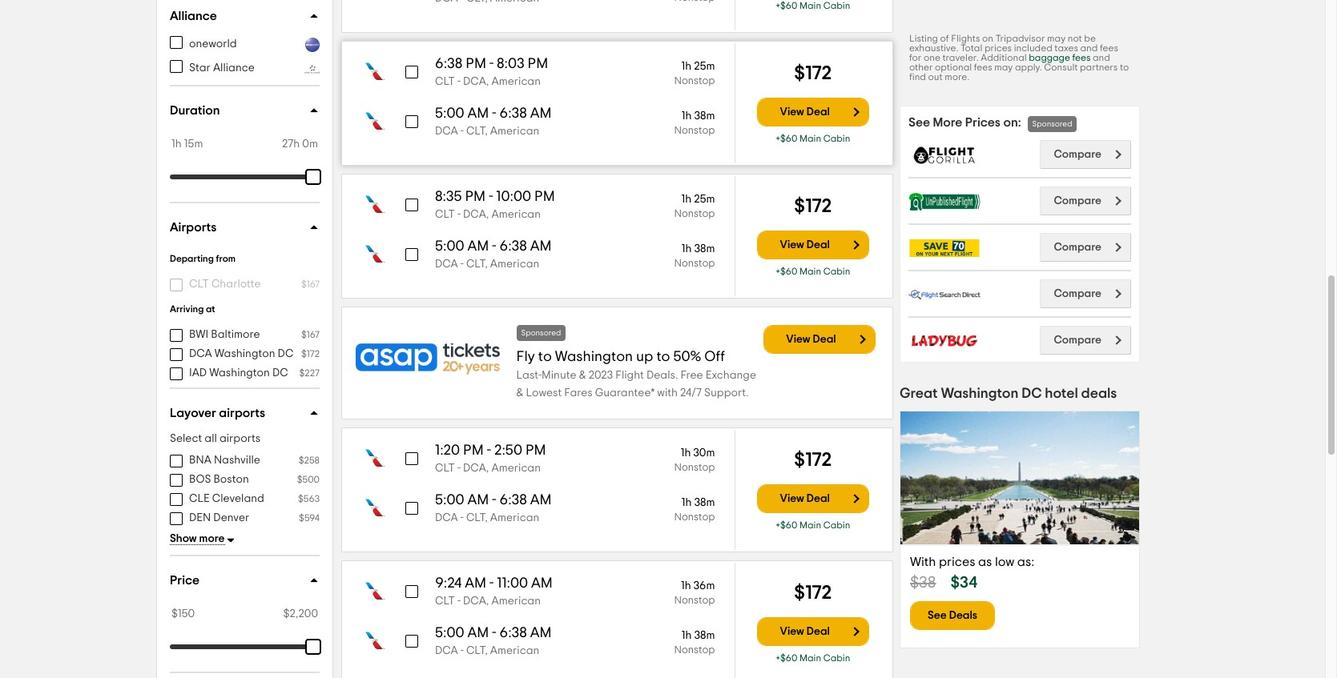 Task type: locate. For each thing, give the bounding box(es) containing it.
dca inside 9:24 am - 11:00 am clt - dca , american
[[463, 596, 486, 607]]

0 vertical spatial 25m
[[694, 61, 715, 72]]

compare button for third compare link from the bottom of the page
[[1040, 233, 1131, 262]]

+ $60 main cabin for 8:03 pm
[[776, 133, 850, 143]]

2 $167 from the top
[[301, 330, 320, 340]]

5 + $60 main cabin from the top
[[776, 653, 850, 663]]

1h 38m nonstop for 11:00 am
[[674, 631, 715, 656]]

deal for 8:03 pm
[[807, 106, 830, 117]]

2 nonstop from the top
[[674, 126, 715, 136]]

0 vertical spatial see
[[909, 116, 930, 129]]

1h 38m nonstop for 2:50 pm
[[674, 498, 715, 523]]

0 vertical spatial dc
[[278, 349, 294, 360]]

on:
[[1004, 116, 1021, 129]]

may left apply.
[[995, 63, 1013, 72]]

0 vertical spatial alliance
[[170, 10, 217, 22]]

from
[[216, 254, 236, 264]]

3 38m from the top
[[694, 498, 715, 509]]

may
[[1047, 34, 1066, 43], [995, 63, 1013, 72]]

1 vertical spatial prices
[[939, 556, 976, 569]]

5:00 am - 6:38 am dca - clt , american for 11:00
[[435, 627, 552, 657]]

1 5:00 am - 6:38 am dca - clt , american from the top
[[435, 107, 552, 137]]

2 25m from the top
[[694, 194, 715, 205]]

2 + $60 main cabin from the top
[[776, 133, 850, 143]]

5:00 down 1:20
[[435, 494, 464, 508]]

0 horizontal spatial &
[[516, 387, 524, 399]]

6:38 down 9:24 am - 11:00 am clt - dca , american
[[500, 627, 527, 641]]

2 vertical spatial dc
[[1022, 387, 1042, 401]]

compare button for fourth compare link from the bottom
[[1040, 187, 1131, 216]]

5 compare link from the top
[[1040, 326, 1131, 355]]

great washington dc hotel deals
[[900, 387, 1117, 401]]

1 1h 25m nonstop from the top
[[674, 61, 715, 87]]

maximum price slider
[[296, 630, 331, 665]]

1h 25m nonstop
[[674, 61, 715, 87], [674, 194, 715, 220]]

charlotte
[[212, 279, 261, 290]]

dca inside 6:38 pm - 8:03 pm clt - dca , american
[[463, 76, 486, 87]]

sponsored up fly
[[521, 329, 561, 337]]

sponsored right "on:"
[[1033, 120, 1073, 128]]

compare
[[1054, 149, 1102, 160], [1054, 196, 1102, 207], [1054, 242, 1102, 253], [1054, 288, 1102, 300], [1054, 335, 1102, 346]]

5:00 am - 6:38 am dca - clt , american down 6:38 pm - 8:03 pm clt - dca , american
[[435, 107, 552, 137]]

deal for 10:00 pm
[[807, 239, 830, 250]]

25m for 8:03 pm
[[694, 61, 715, 72]]

clt inside 6:38 pm - 8:03 pm clt - dca , american
[[435, 76, 455, 87]]

1 compare button from the top
[[1040, 140, 1131, 169]]

washington down dca washington dc $172
[[209, 368, 270, 379]]

tripadvisor image
[[901, 412, 1139, 545]]

& up 'fares'
[[579, 370, 586, 381]]

american down 2:50
[[492, 463, 541, 474]]

layover airports
[[170, 407, 265, 420]]

1 horizontal spatial may
[[1047, 34, 1066, 43]]

great
[[900, 387, 938, 401]]

+ $60 main cabin for 11:00 am
[[776, 653, 850, 663]]

1 $167 from the top
[[301, 280, 320, 289]]

flights
[[951, 34, 980, 43]]

2 1h 38m nonstop from the top
[[674, 244, 715, 269]]

$150
[[171, 609, 195, 620]]

3 $60 from the top
[[780, 266, 798, 276]]

departing
[[170, 254, 214, 264]]

compare button
[[1040, 140, 1131, 169], [1040, 187, 1131, 216], [1040, 233, 1131, 262], [1040, 280, 1131, 309], [1040, 326, 1131, 355]]

1 vertical spatial &
[[516, 387, 524, 399]]

clt inside 8:35 pm - 10:00 pm clt - dca , american
[[435, 209, 455, 220]]

airports up nashville
[[219, 434, 260, 445]]

american down 8:35 pm - 10:00 pm clt - dca , american at left top
[[490, 259, 540, 270]]

bos boston
[[189, 474, 249, 486]]

and inside listing of flights on tripadvisor may not be exhaustive. total prices included taxes and fees for one traveler. additional
[[1081, 43, 1098, 53]]

2 38m from the top
[[694, 244, 715, 255]]

view deal button for 10:00 pm
[[757, 230, 869, 259]]

cabin
[[824, 0, 850, 10], [824, 133, 850, 143], [824, 266, 850, 276], [824, 520, 850, 530], [824, 653, 850, 663]]

3 cabin from the top
[[824, 266, 850, 276]]

compare for third compare link from the bottom of the page's compare button
[[1054, 242, 1102, 253]]

6:38 down 6:38 pm - 8:03 pm clt - dca , american
[[500, 107, 527, 121]]

out
[[928, 72, 943, 82]]

6:38
[[435, 57, 463, 71], [500, 107, 527, 121], [500, 240, 527, 254], [500, 494, 527, 508], [500, 627, 527, 641]]

see left more
[[909, 116, 930, 129]]

hotel
[[1045, 387, 1078, 401]]

1 compare from the top
[[1054, 149, 1102, 160]]

pm right 2:50
[[526, 444, 546, 458]]

1 25m from the top
[[694, 61, 715, 72]]

5:00 am - 6:38 am dca - clt , american for 8:03
[[435, 107, 552, 137]]

american inside 6:38 pm - 8:03 pm clt - dca , american
[[492, 76, 541, 87]]

$60 for 8:03 pm
[[780, 133, 798, 143]]

exhaustive.
[[910, 43, 959, 53]]

last-
[[516, 370, 542, 381]]

main
[[800, 0, 821, 10], [800, 133, 821, 143], [800, 266, 821, 276], [800, 520, 821, 530], [800, 653, 821, 663]]

3 5:00 from the top
[[435, 494, 464, 508]]

more.
[[945, 72, 970, 82]]

6:38 for 8:35 pm
[[500, 240, 527, 254]]

4 compare from the top
[[1054, 288, 1102, 300]]

clt charlotte
[[189, 279, 261, 290]]

0 horizontal spatial sponsored
[[521, 329, 561, 337]]

clt
[[435, 76, 455, 87], [466, 126, 485, 137], [435, 209, 455, 220], [466, 259, 485, 270], [189, 279, 209, 290], [435, 463, 455, 474], [466, 513, 485, 524], [435, 596, 455, 607], [466, 646, 485, 657]]

main for 8:03 pm
[[800, 133, 821, 143]]

4 nonstop from the top
[[674, 259, 715, 269]]

4 compare button from the top
[[1040, 280, 1131, 309]]

view for 10:00 pm
[[780, 239, 804, 250]]

1 38m from the top
[[694, 111, 715, 122]]

2 compare button from the top
[[1040, 187, 1131, 216]]

select
[[170, 434, 202, 445]]

american down 8:03
[[492, 76, 541, 87]]

0 vertical spatial 1h 25m nonstop
[[674, 61, 715, 87]]

view deal
[[780, 106, 830, 117], [780, 239, 830, 250], [786, 334, 836, 345], [780, 493, 830, 504], [780, 626, 830, 637]]

3 + from the top
[[776, 266, 780, 276]]

5 + from the top
[[776, 653, 780, 663]]

30m
[[694, 448, 715, 459]]

38m for 10:00 pm
[[694, 244, 715, 255]]

dc for great washington dc hotel deals
[[1022, 387, 1042, 401]]

4 main from the top
[[800, 520, 821, 530]]

1h
[[681, 61, 692, 72], [682, 111, 692, 122], [171, 139, 182, 150], [681, 194, 692, 205], [682, 244, 692, 255], [681, 448, 691, 459], [682, 498, 692, 509], [681, 581, 691, 592], [682, 631, 692, 642]]

1 1h 38m nonstop from the top
[[674, 111, 715, 136]]

to right fly
[[538, 350, 552, 364]]

5:00 am - 6:38 am dca - clt , american
[[435, 107, 552, 137], [435, 240, 552, 270], [435, 494, 552, 524], [435, 627, 552, 657]]

alliance up oneworld
[[170, 10, 217, 22]]

0 vertical spatial sponsored
[[1033, 120, 1073, 128]]

4 cabin from the top
[[824, 520, 850, 530]]

5:00 down 6:38 pm - 8:03 pm clt - dca , american
[[435, 107, 464, 121]]

compare button for first compare link
[[1040, 140, 1131, 169]]

6:38 left 8:03
[[435, 57, 463, 71]]

27h 0m
[[282, 139, 318, 150]]

washington for iad washington dc
[[209, 368, 270, 379]]

2 5:00 am - 6:38 am dca - clt , american from the top
[[435, 240, 552, 270]]

2 cabin from the top
[[824, 133, 850, 143]]

4 1h 38m nonstop from the top
[[674, 631, 715, 656]]

all
[[205, 434, 217, 445]]

1 main from the top
[[800, 0, 821, 10]]

view
[[780, 106, 804, 117], [780, 239, 804, 250], [786, 334, 811, 345], [780, 493, 804, 504], [780, 626, 804, 637]]

5:00 am - 6:38 am dca - clt , american down 9:24 am - 11:00 am clt - dca , american
[[435, 627, 552, 657]]

1 vertical spatial 25m
[[694, 194, 715, 205]]

1 + $60 main cabin from the top
[[776, 0, 850, 10]]

3 1h 38m nonstop from the top
[[674, 498, 715, 523]]

off
[[705, 350, 725, 364]]

fees down not
[[1073, 53, 1091, 63]]

5 $60 from the top
[[780, 653, 798, 663]]

1 horizontal spatial prices
[[985, 43, 1012, 53]]

washington up iad washington dc on the left bottom
[[215, 349, 275, 360]]

4 compare link from the top
[[1040, 280, 1131, 309]]

consult
[[1044, 63, 1078, 72]]

am
[[468, 107, 489, 121], [530, 107, 552, 121], [468, 240, 489, 254], [530, 240, 552, 254], [468, 494, 489, 508], [530, 494, 552, 508], [465, 577, 487, 591], [531, 577, 553, 591], [468, 627, 489, 641], [530, 627, 552, 641]]

+ $60 main cabin
[[776, 0, 850, 10], [776, 133, 850, 143], [776, 266, 850, 276], [776, 520, 850, 530], [776, 653, 850, 663]]

0 vertical spatial airports
[[219, 407, 265, 420]]

washington right 'great'
[[941, 387, 1019, 401]]

5:00 down the 8:35
[[435, 240, 464, 254]]

2 horizontal spatial to
[[1120, 63, 1129, 72]]

-
[[490, 57, 494, 71], [458, 76, 461, 87], [492, 107, 496, 121], [461, 126, 464, 137], [489, 190, 493, 204], [458, 209, 461, 220], [492, 240, 496, 254], [461, 259, 464, 270], [487, 444, 491, 458], [458, 463, 461, 474], [492, 494, 496, 508], [461, 513, 464, 524], [490, 577, 494, 591], [458, 596, 461, 607], [492, 627, 496, 641], [461, 646, 464, 657]]

prices right total
[[985, 43, 1012, 53]]

find
[[910, 72, 926, 82]]

1h 15m
[[171, 139, 203, 150]]

american down 11:00
[[492, 596, 541, 607]]

fees right be on the top right of the page
[[1100, 43, 1119, 53]]

0 vertical spatial may
[[1047, 34, 1066, 43]]

0 vertical spatial $167
[[301, 280, 320, 289]]

$167 right charlotte
[[301, 280, 320, 289]]

8:03
[[497, 57, 525, 71]]

to right partners
[[1120, 63, 1129, 72]]

5 main from the top
[[800, 653, 821, 663]]

and up partners
[[1081, 43, 1098, 53]]

compare button for fourth compare link from the top of the page
[[1040, 280, 1131, 309]]

1 vertical spatial airports
[[219, 434, 260, 445]]

dc up iad washington dc on the left bottom
[[278, 349, 294, 360]]

0 vertical spatial prices
[[985, 43, 1012, 53]]

deal for 11:00 am
[[807, 626, 830, 637]]

2 1h 25m nonstop from the top
[[674, 194, 715, 220]]

$60
[[780, 0, 798, 10], [780, 133, 798, 143], [780, 266, 798, 276], [780, 520, 798, 530], [780, 653, 798, 663]]

5:00 am - 6:38 am dca - clt , american down 1:20 pm - 2:50 pm clt - dca , american
[[435, 494, 552, 524]]

dc left the $227
[[272, 368, 288, 379]]

washington up 2023
[[555, 350, 633, 364]]

alliance
[[170, 10, 217, 22], [213, 63, 255, 74]]

view deal for 8:03 pm
[[780, 106, 830, 117]]

6:38 down 1:20 pm - 2:50 pm clt - dca , american
[[500, 494, 527, 508]]

1:20
[[435, 444, 460, 458]]

4 38m from the top
[[694, 631, 715, 642]]

5 compare button from the top
[[1040, 326, 1131, 355]]

american
[[492, 76, 541, 87], [490, 126, 540, 137], [492, 209, 541, 220], [490, 259, 540, 270], [492, 463, 541, 474], [490, 513, 540, 524], [492, 596, 541, 607], [490, 646, 540, 657]]

view deal button for 8:03 pm
[[757, 97, 869, 126]]

airports
[[219, 407, 265, 420], [219, 434, 260, 445]]

2 + from the top
[[776, 133, 780, 143]]

1 airports from the top
[[219, 407, 265, 420]]

1 5:00 from the top
[[435, 107, 464, 121]]

1 vertical spatial may
[[995, 63, 1013, 72]]

3 compare from the top
[[1054, 242, 1102, 253]]

, inside 9:24 am - 11:00 am clt - dca , american
[[486, 596, 489, 607]]

main for 2:50 pm
[[800, 520, 821, 530]]

8:35 pm - 10:00 pm clt - dca , american
[[435, 190, 555, 220]]

cle cleveland
[[189, 494, 264, 505]]

5:00 down 9:24
[[435, 627, 464, 641]]

3 5:00 am - 6:38 am dca - clt , american from the top
[[435, 494, 552, 524]]

american down 10:00
[[492, 209, 541, 220]]

optional
[[935, 63, 972, 72]]

american inside 8:35 pm - 10:00 pm clt - dca , american
[[492, 209, 541, 220]]

deal for 2:50 pm
[[807, 493, 830, 504]]

deals.
[[647, 370, 678, 381]]

1h 38m nonstop for 8:03 pm
[[674, 111, 715, 136]]

2 horizontal spatial fees
[[1100, 43, 1119, 53]]

alliance down oneworld
[[213, 63, 255, 74]]

4 + $60 main cabin from the top
[[776, 520, 850, 530]]

, inside 6:38 pm - 8:03 pm clt - dca , american
[[486, 76, 489, 87]]

not
[[1068, 34, 1082, 43]]

lowest
[[526, 387, 562, 399]]

5:00 for 8:35
[[435, 240, 464, 254]]

prices up $34
[[939, 556, 976, 569]]

4 + from the top
[[776, 520, 780, 530]]

3 + $60 main cabin from the top
[[776, 266, 850, 276]]

show
[[170, 534, 197, 545]]

6 nonstop from the top
[[674, 513, 715, 523]]

to
[[1120, 63, 1129, 72], [538, 350, 552, 364], [657, 350, 670, 364]]

5:00 am - 6:38 am dca - clt , american down 8:35 pm - 10:00 pm clt - dca , american at left top
[[435, 240, 552, 270]]

1 vertical spatial 1h 25m nonstop
[[674, 194, 715, 220]]

exchange
[[706, 370, 756, 381]]

2 compare from the top
[[1054, 196, 1102, 207]]

5 cabin from the top
[[824, 653, 850, 663]]

+ for 2:50 pm
[[776, 520, 780, 530]]

5:00 am - 6:38 am dca - clt , american for 10:00
[[435, 240, 552, 270]]

low
[[995, 556, 1015, 569]]

2 main from the top
[[800, 133, 821, 143]]

$167 for bwi baltimore
[[301, 330, 320, 340]]

view deal for 10:00 pm
[[780, 239, 830, 250]]

3 main from the top
[[800, 266, 821, 276]]

and other optional fees may apply. consult partners to find out more.
[[910, 53, 1129, 82]]

compare link
[[1040, 140, 1131, 169], [1040, 187, 1131, 216], [1040, 233, 1131, 262], [1040, 280, 1131, 309], [1040, 326, 1131, 355]]

washington for dca washington dc $172
[[215, 349, 275, 360]]

0 vertical spatial &
[[579, 370, 586, 381]]

1 nonstop from the top
[[674, 76, 715, 87]]

38m
[[694, 111, 715, 122], [694, 244, 715, 255], [694, 498, 715, 509], [694, 631, 715, 642]]

10:00
[[496, 190, 531, 204]]

$172 for 11:00 am
[[794, 584, 832, 603]]

38m for 2:50 pm
[[694, 498, 715, 509]]

washington
[[215, 349, 275, 360], [555, 350, 633, 364], [209, 368, 270, 379], [941, 387, 1019, 401]]

1 vertical spatial $167
[[301, 330, 320, 340]]

5 compare from the top
[[1054, 335, 1102, 346]]

be
[[1084, 34, 1096, 43]]

american inside 9:24 am - 11:00 am clt - dca , american
[[492, 596, 541, 607]]

,
[[486, 76, 489, 87], [485, 126, 488, 137], [486, 209, 489, 220], [485, 259, 488, 270], [486, 463, 489, 474], [485, 513, 488, 524], [486, 596, 489, 607], [485, 646, 488, 657]]

4 5:00 from the top
[[435, 627, 464, 641]]

dca inside 1:20 pm - 2:50 pm clt - dca , american
[[463, 463, 486, 474]]

25m
[[694, 61, 715, 72], [694, 194, 715, 205]]

5:00 for 1:20
[[435, 494, 464, 508]]

see left deals
[[928, 611, 947, 622]]

pm right 8:03
[[528, 57, 548, 71]]

may left not
[[1047, 34, 1066, 43]]

& down last-
[[516, 387, 524, 399]]

bna nashville
[[189, 455, 260, 466]]

fees down total
[[974, 63, 993, 72]]

0 horizontal spatial fees
[[974, 63, 993, 72]]

27h
[[282, 139, 300, 150]]

prices inside listing of flights on tripadvisor may not be exhaustive. total prices included taxes and fees for one traveler. additional
[[985, 43, 1012, 53]]

fly to washington up to 50% off last-minute & 2023 flight deals. free exchange & lowest fares guarantee* with 24/7 support.
[[516, 350, 756, 399]]

washington for great washington dc hotel deals
[[941, 387, 1019, 401]]

cleveland
[[212, 494, 264, 505]]

9:24 am - 11:00 am clt - dca , american
[[435, 577, 553, 607]]

denver
[[213, 513, 249, 524]]

38m for 8:03 pm
[[694, 111, 715, 122]]

$167 up the $227
[[301, 330, 320, 340]]

1 vertical spatial dc
[[272, 368, 288, 379]]

dc for dca washington dc $172
[[278, 349, 294, 360]]

1 vertical spatial sponsored
[[521, 329, 561, 337]]

layover
[[170, 407, 216, 420]]

2 compare link from the top
[[1040, 187, 1131, 216]]

2 $60 from the top
[[780, 133, 798, 143]]

show more
[[170, 534, 225, 545]]

traveler.
[[943, 53, 979, 63]]

24/7
[[680, 387, 702, 399]]

, inside 1:20 pm - 2:50 pm clt - dca , american
[[486, 463, 489, 474]]

2 5:00 from the top
[[435, 240, 464, 254]]

cabin for 11:00 am
[[824, 653, 850, 663]]

and down be on the top right of the page
[[1093, 53, 1111, 63]]

1 vertical spatial see
[[928, 611, 947, 622]]

3 compare button from the top
[[1040, 233, 1131, 262]]

0 horizontal spatial may
[[995, 63, 1013, 72]]

0m
[[302, 139, 318, 150]]

to up deals.
[[657, 350, 670, 364]]

4 $60 from the top
[[780, 520, 798, 530]]

6:38 down 8:35 pm - 10:00 pm clt - dca , american at left top
[[500, 240, 527, 254]]

clt inside 9:24 am - 11:00 am clt - dca , american
[[435, 596, 455, 607]]

airports up select all airports at the bottom
[[219, 407, 265, 420]]

4 5:00 am - 6:38 am dca - clt , american from the top
[[435, 627, 552, 657]]

for
[[910, 53, 922, 63]]

dc left hotel on the right of page
[[1022, 387, 1042, 401]]



Task type: vqa. For each thing, say whether or not it's contained in the screenshot.
JetBlue link
no



Task type: describe. For each thing, give the bounding box(es) containing it.
pm right 1:20
[[463, 444, 484, 458]]

11:00
[[497, 577, 528, 591]]

view for 8:03 pm
[[780, 106, 804, 117]]

fares
[[564, 387, 593, 399]]

fees inside "and other optional fees may apply. consult partners to find out more."
[[974, 63, 993, 72]]

2023
[[589, 370, 613, 381]]

+ for 8:03 pm
[[776, 133, 780, 143]]

3 compare link from the top
[[1040, 233, 1131, 262]]

departing from
[[170, 254, 236, 264]]

compare for compare button related to first compare link
[[1054, 149, 1102, 160]]

bos
[[189, 474, 211, 486]]

$172 for 2:50 pm
[[794, 451, 832, 470]]

$227
[[299, 369, 320, 378]]

may inside "and other optional fees may apply. consult partners to find out more."
[[995, 63, 1013, 72]]

compare for compare button associated with fifth compare link
[[1054, 335, 1102, 346]]

main for 10:00 pm
[[800, 266, 821, 276]]

$38
[[910, 575, 936, 591]]

8 nonstop from the top
[[674, 646, 715, 656]]

1h 25m nonstop for 8:03 pm
[[674, 61, 715, 87]]

9:24
[[435, 577, 462, 591]]

den denver
[[189, 513, 249, 524]]

$563
[[298, 494, 320, 504]]

3 nonstop from the top
[[674, 209, 715, 220]]

cabin for 8:03 pm
[[824, 133, 850, 143]]

washington inside the fly to washington up to 50% off last-minute & 2023 flight deals. free exchange & lowest fares guarantee* with 24/7 support.
[[555, 350, 633, 364]]

6:38 for 9:24 am
[[500, 627, 527, 641]]

one
[[924, 53, 941, 63]]

pm left 8:03
[[466, 57, 486, 71]]

see for see deals
[[928, 611, 947, 622]]

0 horizontal spatial to
[[538, 350, 552, 364]]

compare for compare button associated with fourth compare link from the bottom
[[1054, 196, 1102, 207]]

1h 25m nonstop for 10:00 pm
[[674, 194, 715, 220]]

25m for 10:00 pm
[[694, 194, 715, 205]]

1h 30m nonstop
[[674, 448, 715, 474]]

taxes
[[1055, 43, 1078, 53]]

of
[[940, 34, 949, 43]]

pm right 10:00
[[534, 190, 555, 204]]

may inside listing of flights on tripadvisor may not be exhaustive. total prices included taxes and fees for one traveler. additional
[[1047, 34, 1066, 43]]

$2,200
[[283, 609, 318, 620]]

as
[[978, 556, 992, 569]]

bwi baltimore
[[189, 329, 260, 341]]

support.
[[704, 387, 749, 399]]

minute
[[542, 370, 577, 381]]

total
[[961, 43, 983, 53]]

$60 for 2:50 pm
[[780, 520, 798, 530]]

other
[[910, 63, 933, 72]]

36m
[[694, 581, 715, 592]]

boston
[[213, 474, 249, 486]]

$500
[[297, 475, 320, 485]]

airports
[[170, 221, 217, 234]]

compare button for fifth compare link
[[1040, 326, 1131, 355]]

1:20 pm - 2:50 pm clt - dca , american
[[435, 444, 546, 474]]

den
[[189, 513, 211, 524]]

view deal for 11:00 am
[[780, 626, 830, 637]]

1h 36m nonstop
[[674, 581, 715, 607]]

oneworld
[[189, 38, 237, 50]]

compare for compare button associated with fourth compare link from the top of the page
[[1054, 288, 1102, 300]]

with prices as low as:
[[910, 556, 1035, 569]]

baggage
[[1029, 53, 1070, 63]]

listing
[[910, 34, 938, 43]]

6:38 for 6:38 pm
[[500, 107, 527, 121]]

to inside "and other optional fees may apply. consult partners to find out more."
[[1120, 63, 1129, 72]]

iad
[[189, 368, 207, 379]]

+ $60 main cabin for 2:50 pm
[[776, 520, 850, 530]]

1 + from the top
[[776, 0, 780, 10]]

1h 38m nonstop for 10:00 pm
[[674, 244, 715, 269]]

$60 for 11:00 am
[[780, 653, 798, 663]]

$172 for 10:00 pm
[[794, 197, 832, 216]]

1 compare link from the top
[[1040, 140, 1131, 169]]

flight
[[616, 370, 644, 381]]

5:00 for 6:38
[[435, 107, 464, 121]]

+ for 11:00 am
[[776, 653, 780, 663]]

iad washington dc
[[189, 368, 288, 379]]

+ $60 main cabin for 10:00 pm
[[776, 266, 850, 276]]

$167 for clt charlotte
[[301, 280, 320, 289]]

with
[[910, 556, 936, 569]]

star
[[189, 63, 211, 74]]

pm right the 8:35
[[465, 190, 486, 204]]

american down 6:38 pm - 8:03 pm clt - dca , american
[[490, 126, 540, 137]]

fly
[[516, 350, 535, 364]]

deals
[[949, 611, 978, 622]]

1 cabin from the top
[[824, 0, 850, 10]]

more
[[933, 116, 963, 129]]

guarantee*
[[595, 387, 655, 399]]

see for see more prices on:
[[909, 116, 930, 129]]

0 horizontal spatial prices
[[939, 556, 976, 569]]

6:38 inside 6:38 pm - 8:03 pm clt - dca , american
[[435, 57, 463, 71]]

fees inside listing of flights on tripadvisor may not be exhaustive. total prices included taxes and fees for one traveler. additional
[[1100, 43, 1119, 53]]

american down 1:20 pm - 2:50 pm clt - dca , american
[[490, 513, 540, 524]]

1 horizontal spatial sponsored
[[1033, 120, 1073, 128]]

view deal button for 2:50 pm
[[757, 484, 869, 513]]

+ for 10:00 pm
[[776, 266, 780, 276]]

$34
[[951, 575, 978, 591]]

included
[[1014, 43, 1053, 53]]

1h inside 1h 36m nonstop
[[681, 581, 691, 592]]

5:00 am - 6:38 am dca - clt , american for 2:50
[[435, 494, 552, 524]]

duration
[[170, 104, 220, 117]]

$172 for 8:03 pm
[[794, 64, 832, 83]]

5:00 for 9:24
[[435, 627, 464, 641]]

cabin for 10:00 pm
[[824, 266, 850, 276]]

1 vertical spatial alliance
[[213, 63, 255, 74]]

1 $60 from the top
[[780, 0, 798, 10]]

deals
[[1081, 387, 1117, 401]]

2:50
[[494, 444, 522, 458]]

view for 2:50 pm
[[780, 493, 804, 504]]

latest time slider
[[296, 159, 331, 195]]

up
[[636, 350, 653, 364]]

dca washington dc $172
[[189, 349, 320, 360]]

at
[[206, 305, 215, 314]]

see deals
[[928, 611, 978, 622]]

price
[[170, 575, 200, 587]]

2 airports from the top
[[219, 434, 260, 445]]

arriving
[[170, 305, 204, 314]]

38m for 11:00 am
[[694, 631, 715, 642]]

5 nonstop from the top
[[674, 463, 715, 474]]

clt inside 1:20 pm - 2:50 pm clt - dca , american
[[435, 463, 455, 474]]

view for 11:00 am
[[780, 626, 804, 637]]

nashville
[[214, 455, 260, 466]]

1h inside '1h 30m nonstop'
[[681, 448, 691, 459]]

$60 for 10:00 pm
[[780, 266, 798, 276]]

more
[[199, 534, 225, 545]]

american inside 1:20 pm - 2:50 pm clt - dca , american
[[492, 463, 541, 474]]

cle
[[189, 494, 210, 505]]

select all airports
[[170, 434, 260, 445]]

baltimore
[[211, 329, 260, 341]]

dc for iad washington dc
[[272, 368, 288, 379]]

bna
[[189, 455, 211, 466]]

1 horizontal spatial &
[[579, 370, 586, 381]]

additional
[[981, 53, 1027, 63]]

see more prices on:
[[909, 116, 1021, 129]]

view deal button for 11:00 am
[[757, 617, 869, 646]]

tripadvisor
[[996, 34, 1045, 43]]

and inside "and other optional fees may apply. consult partners to find out more."
[[1093, 53, 1111, 63]]

baggage fees link
[[1029, 53, 1091, 63]]

arriving at
[[170, 305, 215, 314]]

, inside 8:35 pm - 10:00 pm clt - dca , american
[[486, 209, 489, 220]]

on
[[982, 34, 994, 43]]

1 horizontal spatial fees
[[1073, 53, 1091, 63]]

dca inside 8:35 pm - 10:00 pm clt - dca , american
[[463, 209, 486, 220]]

view deal for 2:50 pm
[[780, 493, 830, 504]]

1 horizontal spatial to
[[657, 350, 670, 364]]

15m
[[184, 139, 203, 150]]

$172 inside dca washington dc $172
[[301, 349, 320, 359]]

american down 9:24 am - 11:00 am clt - dca , american
[[490, 646, 540, 657]]

cabin for 2:50 pm
[[824, 520, 850, 530]]

apply.
[[1015, 63, 1042, 72]]

as:
[[1018, 556, 1035, 569]]

with
[[657, 387, 678, 399]]

bwi
[[189, 329, 209, 341]]

7 nonstop from the top
[[674, 596, 715, 607]]

$594
[[299, 514, 320, 523]]

main for 11:00 am
[[800, 653, 821, 663]]

6:38 for 1:20 pm
[[500, 494, 527, 508]]

free
[[681, 370, 703, 381]]



